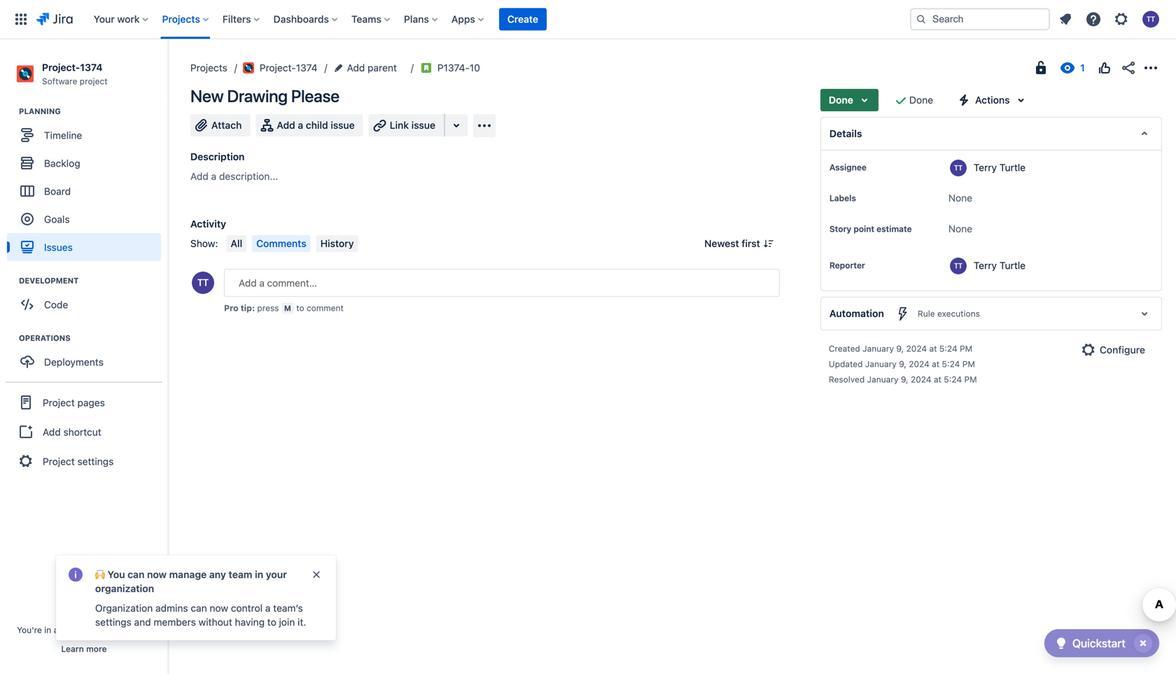 Task type: vqa. For each thing, say whether or not it's contained in the screenshot.
1 corresponding to 1 board
no



Task type: describe. For each thing, give the bounding box(es) containing it.
done inside dropdown button
[[829, 94, 853, 106]]

1 vertical spatial pm
[[962, 359, 975, 369]]

plans
[[404, 13, 429, 25]]

1 issue from the left
[[331, 119, 355, 131]]

add app image
[[476, 117, 493, 134]]

admins
[[155, 602, 188, 614]]

rule executions
[[918, 309, 980, 319]]

organization admins can now control a team's settings and members without having to join it.
[[95, 602, 306, 628]]

m
[[284, 304, 291, 313]]

add for add a child issue
[[277, 119, 295, 131]]

notifications image
[[1057, 11, 1074, 28]]

project pages link
[[6, 387, 162, 418]]

filters
[[223, 13, 251, 25]]

project- for project-1374 software project
[[42, 62, 80, 73]]

turtle for reporter
[[1000, 260, 1026, 271]]

0 vertical spatial at
[[929, 344, 937, 354]]

more information about this user image
[[950, 258, 967, 274]]

2 done from the left
[[909, 94, 933, 106]]

board link
[[7, 177, 161, 205]]

join
[[279, 616, 295, 628]]

0 vertical spatial january
[[863, 344, 894, 354]]

and
[[134, 616, 151, 628]]

a left team-
[[54, 625, 58, 635]]

drawing
[[227, 86, 288, 106]]

group containing timeline
[[7, 106, 167, 265]]

team's
[[273, 602, 303, 614]]

1 vertical spatial 9,
[[899, 359, 907, 369]]

history button
[[316, 235, 358, 252]]

created january 9, 2024 at 5:24 pm updated january 9, 2024 at 5:24 pm resolved january 9, 2024 at 5:24 pm
[[829, 344, 977, 384]]

description...
[[219, 170, 278, 182]]

tip:
[[241, 303, 255, 313]]

create button
[[499, 8, 547, 30]]

comments button
[[252, 235, 311, 252]]

group containing project pages
[[6, 382, 162, 481]]

1 vertical spatial at
[[932, 359, 940, 369]]

quickstart
[[1072, 637, 1126, 650]]

backlog
[[44, 157, 80, 169]]

0 vertical spatial 5:24
[[939, 344, 958, 354]]

create
[[507, 13, 538, 25]]

your
[[94, 13, 115, 25]]

terry turtle for reporter
[[974, 260, 1026, 271]]

pro
[[224, 303, 238, 313]]

issues link
[[7, 233, 161, 261]]

2 vertical spatial 9,
[[901, 375, 908, 384]]

add a child issue
[[277, 119, 355, 131]]

dashboards button
[[269, 8, 343, 30]]

search image
[[916, 14, 927, 25]]

story point estimate
[[830, 224, 912, 234]]

terry turtle for assignee
[[974, 162, 1026, 173]]

all button
[[226, 235, 247, 252]]

p1374-10 link
[[437, 60, 480, 76]]

pro tip: press m to comment
[[224, 303, 344, 313]]

labels
[[830, 193, 856, 203]]

show:
[[190, 238, 218, 249]]

story image
[[421, 62, 432, 74]]

10
[[470, 62, 480, 74]]

add shortcut
[[43, 426, 101, 438]]

operations
[[19, 334, 71, 343]]

project-1374 link
[[243, 60, 318, 76]]

link issue button
[[369, 114, 445, 137]]

automation
[[830, 308, 884, 319]]

press
[[257, 303, 279, 313]]

story point estimate pin to top. only you can see pinned fields. image
[[832, 235, 844, 246]]

project-1374 software project
[[42, 62, 108, 86]]

rule
[[918, 309, 935, 319]]

more information about this user image
[[950, 160, 967, 176]]

in inside 🙌 you can now manage any team in your organization
[[255, 569, 263, 580]]

planning
[[19, 107, 61, 116]]

point
[[854, 224, 874, 234]]

deployments
[[44, 356, 103, 368]]

2 vertical spatial pm
[[964, 375, 977, 384]]

teams button
[[347, 8, 396, 30]]

settings inside organization admins can now control a team's settings and members without having to join it.
[[95, 616, 131, 628]]

planning image
[[2, 103, 19, 120]]

board
[[44, 185, 71, 197]]

add a description...
[[190, 170, 278, 182]]

new drawing please
[[190, 86, 339, 106]]

automation element
[[820, 297, 1162, 330]]

configure link
[[1075, 339, 1154, 361]]

project- for project-1374
[[260, 62, 296, 74]]

2 vertical spatial january
[[867, 375, 899, 384]]

1374 for project-1374
[[296, 62, 318, 74]]

operations heading
[[19, 333, 167, 344]]

link issue
[[390, 119, 435, 131]]

menu bar containing all
[[224, 235, 361, 252]]

p1374-10
[[437, 62, 480, 74]]

a inside button
[[298, 119, 303, 131]]

more
[[86, 644, 107, 654]]

issues
[[44, 241, 73, 253]]

code link
[[7, 291, 161, 319]]

learn more button
[[61, 643, 107, 655]]

please
[[291, 86, 339, 106]]

deployments group
[[7, 333, 167, 380]]

information image
[[67, 566, 84, 583]]

executions
[[937, 309, 980, 319]]

goal image
[[21, 213, 34, 226]]

your profile and settings image
[[1143, 11, 1159, 28]]

actions image
[[1143, 60, 1159, 76]]

all
[[231, 238, 242, 249]]

child
[[306, 119, 328, 131]]

organization
[[95, 602, 153, 614]]

learn
[[61, 644, 84, 654]]

attach button
[[190, 114, 250, 137]]

projects for projects link
[[190, 62, 227, 74]]

sidebar element
[[0, 39, 168, 674]]

control
[[231, 602, 263, 614]]

to inside organization admins can now control a team's settings and members without having to join it.
[[267, 616, 276, 628]]

newest first
[[704, 238, 760, 249]]

0 vertical spatial pm
[[960, 344, 973, 354]]

check image
[[1053, 635, 1070, 652]]

your work button
[[89, 8, 154, 30]]

add a child issue button
[[256, 114, 363, 137]]

work
[[117, 13, 140, 25]]

project pages
[[43, 397, 105, 408]]

terry for assignee
[[974, 162, 997, 173]]



Task type: locate. For each thing, give the bounding box(es) containing it.
in inside sidebar element
[[44, 625, 51, 635]]

none up more information about this user icon
[[949, 223, 973, 235]]

2 none from the top
[[949, 223, 973, 235]]

sidebar navigation image
[[153, 56, 183, 84]]

link web pages and more image
[[448, 117, 465, 134]]

0 horizontal spatial in
[[44, 625, 51, 635]]

deployments link
[[7, 348, 161, 376]]

1 vertical spatial 2024
[[909, 359, 930, 369]]

0 vertical spatial terry
[[974, 162, 997, 173]]

add left parent
[[347, 62, 365, 74]]

2 vertical spatial at
[[934, 375, 942, 384]]

0 vertical spatial project
[[43, 397, 75, 408]]

appswitcher icon image
[[13, 11, 29, 28]]

new
[[190, 86, 224, 106]]

Add a comment… field
[[224, 269, 780, 297]]

1 terry from the top
[[974, 162, 997, 173]]

project 1374 image
[[243, 62, 254, 74]]

any
[[209, 569, 226, 580]]

projects up new
[[190, 62, 227, 74]]

terry right more information about this user icon
[[974, 260, 997, 271]]

1374
[[80, 62, 103, 73], [296, 62, 318, 74]]

can up without
[[191, 602, 207, 614]]

0 vertical spatial now
[[147, 569, 167, 580]]

0 horizontal spatial issue
[[331, 119, 355, 131]]

development image
[[2, 272, 19, 289]]

now for control
[[210, 602, 228, 614]]

reporter
[[830, 260, 865, 270]]

1 horizontal spatial can
[[191, 602, 207, 614]]

projects link
[[190, 60, 227, 76]]

1 vertical spatial settings
[[95, 616, 131, 628]]

0 horizontal spatial done
[[829, 94, 853, 106]]

Search field
[[910, 8, 1050, 30]]

1 vertical spatial project
[[43, 456, 75, 467]]

project-1374
[[260, 62, 318, 74]]

dashboards
[[273, 13, 329, 25]]

project inside project-1374 software project
[[80, 76, 108, 86]]

updated
[[829, 359, 863, 369]]

settings inside the project settings link
[[77, 456, 114, 467]]

now
[[147, 569, 167, 580], [210, 602, 228, 614]]

organization
[[95, 583, 154, 594]]

primary element
[[8, 0, 899, 39]]

assignee
[[830, 162, 867, 172]]

settings down add shortcut button
[[77, 456, 114, 467]]

details element
[[820, 117, 1162, 151]]

1 vertical spatial can
[[191, 602, 207, 614]]

0 horizontal spatial 1374
[[80, 62, 103, 73]]

apps button
[[447, 8, 489, 30]]

project- inside project-1374 software project
[[42, 62, 80, 73]]

1 1374 from the left
[[80, 62, 103, 73]]

can for admins
[[191, 602, 207, 614]]

done
[[829, 94, 853, 106], [909, 94, 933, 106]]

0 horizontal spatial project
[[80, 76, 108, 86]]

settings down organization
[[95, 616, 131, 628]]

planning heading
[[19, 106, 167, 117]]

in left your
[[255, 569, 263, 580]]

menu bar
[[224, 235, 361, 252]]

copy link to issue image
[[477, 62, 489, 73]]

none
[[949, 192, 973, 204], [949, 223, 973, 235]]

details
[[830, 128, 862, 139]]

0 vertical spatial project
[[80, 76, 108, 86]]

project down organization
[[123, 625, 151, 635]]

issue right link
[[411, 119, 435, 131]]

history
[[320, 238, 354, 249]]

0 vertical spatial projects
[[162, 13, 200, 25]]

project- right project 1374 image
[[260, 62, 296, 74]]

0 vertical spatial can
[[128, 569, 145, 580]]

project up add shortcut
[[43, 397, 75, 408]]

terry turtle right more information about this user icon
[[974, 260, 1026, 271]]

1 turtle from the top
[[1000, 162, 1026, 173]]

dismiss quickstart image
[[1132, 632, 1154, 655]]

project
[[43, 397, 75, 408], [43, 456, 75, 467]]

2 project from the top
[[43, 456, 75, 467]]

turtle down details element
[[1000, 162, 1026, 173]]

pages
[[77, 397, 105, 408]]

you
[[108, 569, 125, 580]]

0 horizontal spatial now
[[147, 569, 167, 580]]

plans button
[[400, 8, 443, 30]]

2 terry turtle from the top
[[974, 260, 1026, 271]]

1 terry turtle from the top
[[974, 162, 1026, 173]]

0 vertical spatial group
[[7, 106, 167, 265]]

group
[[7, 106, 167, 265], [6, 382, 162, 481]]

learn more
[[61, 644, 107, 654]]

terry for reporter
[[974, 260, 997, 271]]

a left child
[[298, 119, 303, 131]]

can up organization
[[128, 569, 145, 580]]

0 vertical spatial in
[[255, 569, 263, 580]]

1374 inside project-1374 software project
[[80, 62, 103, 73]]

can inside 🙌 you can now manage any team in your organization
[[128, 569, 145, 580]]

january right the created
[[863, 344, 894, 354]]

january right resolved
[[867, 375, 899, 384]]

1 vertical spatial now
[[210, 602, 228, 614]]

1 horizontal spatial 1374
[[296, 62, 318, 74]]

parent
[[368, 62, 397, 74]]

1 horizontal spatial project
[[123, 625, 151, 635]]

can for you
[[128, 569, 145, 580]]

2 project- from the left
[[260, 62, 296, 74]]

now inside 🙌 you can now manage any team in your organization
[[147, 569, 167, 580]]

1 horizontal spatial issue
[[411, 119, 435, 131]]

turtle up automation element
[[1000, 260, 1026, 271]]

actions
[[975, 94, 1010, 106]]

2 1374 from the left
[[296, 62, 318, 74]]

your
[[266, 569, 287, 580]]

0 vertical spatial 2024
[[906, 344, 927, 354]]

add shortcut button
[[6, 418, 162, 446]]

0 vertical spatial none
[[949, 192, 973, 204]]

estimate
[[877, 224, 912, 234]]

add for add a description...
[[190, 170, 208, 182]]

9, right resolved
[[901, 375, 908, 384]]

1 vertical spatial turtle
[[1000, 260, 1026, 271]]

comment
[[307, 303, 344, 313]]

1 vertical spatial none
[[949, 223, 973, 235]]

1 project from the top
[[43, 397, 75, 408]]

resolved
[[829, 375, 865, 384]]

0 vertical spatial terry turtle
[[974, 162, 1026, 173]]

now left manage
[[147, 569, 167, 580]]

configure
[[1100, 344, 1145, 356]]

1 vertical spatial terry turtle
[[974, 260, 1026, 271]]

add down description
[[190, 170, 208, 182]]

projects inside "dropdown button"
[[162, 13, 200, 25]]

2 issue from the left
[[411, 119, 435, 131]]

code group
[[7, 275, 167, 323]]

2 terry from the top
[[974, 260, 997, 271]]

add for add shortcut
[[43, 426, 61, 438]]

attach
[[211, 119, 242, 131]]

5:24
[[939, 344, 958, 354], [942, 359, 960, 369], [944, 375, 962, 384]]

teams
[[351, 13, 382, 25]]

add inside dropdown button
[[347, 62, 365, 74]]

banner containing your work
[[0, 0, 1176, 39]]

january right updated at the bottom right of the page
[[865, 359, 897, 369]]

project for project settings
[[43, 456, 75, 467]]

can inside organization admins can now control a team's settings and members without having to join it.
[[191, 602, 207, 614]]

turtle
[[1000, 162, 1026, 173], [1000, 260, 1026, 271]]

story
[[830, 224, 852, 234]]

help image
[[1085, 11, 1102, 28]]

goals
[[44, 213, 70, 225]]

now inside organization admins can now control a team's settings and members without having to join it.
[[210, 602, 228, 614]]

🙌
[[95, 569, 105, 580]]

timeline
[[44, 129, 82, 141]]

2 turtle from the top
[[1000, 260, 1026, 271]]

1374 up please
[[296, 62, 318, 74]]

terry turtle down details element
[[974, 162, 1026, 173]]

add left shortcut
[[43, 426, 61, 438]]

development heading
[[19, 275, 167, 286]]

members
[[154, 616, 196, 628]]

activity
[[190, 218, 226, 230]]

to left join
[[267, 616, 276, 628]]

to right m
[[296, 303, 304, 313]]

1 vertical spatial terry
[[974, 260, 997, 271]]

0 vertical spatial 9,
[[896, 344, 904, 354]]

1 vertical spatial projects
[[190, 62, 227, 74]]

created
[[829, 344, 860, 354]]

0 vertical spatial to
[[296, 303, 304, 313]]

team-
[[61, 625, 84, 635]]

development
[[19, 276, 79, 285]]

1 vertical spatial to
[[267, 616, 276, 628]]

1374 up 'planning' heading at the left top of the page
[[80, 62, 103, 73]]

1 vertical spatial project
[[123, 625, 151, 635]]

filters button
[[218, 8, 265, 30]]

🙌 you can now manage any team in your organization
[[95, 569, 287, 594]]

0 vertical spatial turtle
[[1000, 162, 1026, 173]]

add inside sidebar element
[[43, 426, 61, 438]]

project down add shortcut
[[43, 456, 75, 467]]

now up without
[[210, 602, 228, 614]]

0 horizontal spatial to
[[267, 616, 276, 628]]

1 vertical spatial in
[[44, 625, 51, 635]]

january
[[863, 344, 894, 354], [865, 359, 897, 369], [867, 375, 899, 384]]

none down more information about this user image
[[949, 192, 973, 204]]

1 done from the left
[[829, 94, 853, 106]]

1 vertical spatial 5:24
[[942, 359, 960, 369]]

projects for 'projects' "dropdown button"
[[162, 13, 200, 25]]

1 vertical spatial january
[[865, 359, 897, 369]]

add left child
[[277, 119, 295, 131]]

in right you're
[[44, 625, 51, 635]]

you're
[[17, 625, 42, 635]]

9, right the created
[[896, 344, 904, 354]]

timeline link
[[7, 121, 161, 149]]

a down description
[[211, 170, 216, 182]]

jira image
[[36, 11, 73, 28], [36, 11, 73, 28]]

1 horizontal spatial now
[[210, 602, 228, 614]]

1 horizontal spatial in
[[255, 569, 263, 580]]

manage
[[169, 569, 207, 580]]

a inside organization admins can now control a team's settings and members without having to join it.
[[265, 602, 271, 614]]

settings
[[77, 456, 114, 467], [95, 616, 131, 628]]

project-
[[42, 62, 80, 73], [260, 62, 296, 74]]

0 horizontal spatial project-
[[42, 62, 80, 73]]

now for manage
[[147, 569, 167, 580]]

you're in a team-managed project
[[17, 625, 151, 635]]

pm
[[960, 344, 973, 354], [962, 359, 975, 369], [964, 375, 977, 384]]

1 none from the top
[[949, 192, 973, 204]]

comments
[[256, 238, 306, 249]]

terry right more information about this user image
[[974, 162, 997, 173]]

1 horizontal spatial project-
[[260, 62, 296, 74]]

managed
[[84, 625, 121, 635]]

done image
[[893, 92, 909, 109]]

1 horizontal spatial to
[[296, 303, 304, 313]]

add for add parent
[[347, 62, 365, 74]]

add parent
[[347, 62, 397, 74]]

your work
[[94, 13, 140, 25]]

goals link
[[7, 205, 161, 233]]

without
[[199, 616, 232, 628]]

operations image
[[2, 330, 19, 347]]

projects up sidebar navigation "icon"
[[162, 13, 200, 25]]

issue right child
[[331, 119, 355, 131]]

a left team's
[[265, 602, 271, 614]]

9, right updated at the bottom right of the page
[[899, 359, 907, 369]]

in
[[255, 569, 263, 580], [44, 625, 51, 635]]

first
[[742, 238, 760, 249]]

turtle for assignee
[[1000, 162, 1026, 173]]

1 horizontal spatial done
[[909, 94, 933, 106]]

2 vertical spatial 5:24
[[944, 375, 962, 384]]

vote options: no one has voted for this issue yet. image
[[1096, 60, 1113, 76]]

projects
[[162, 13, 200, 25], [190, 62, 227, 74]]

dismiss image
[[311, 569, 322, 580]]

settings image
[[1113, 11, 1130, 28]]

actions button
[[950, 89, 1035, 111]]

project up 'planning' heading at the left top of the page
[[80, 76, 108, 86]]

0 vertical spatial settings
[[77, 456, 114, 467]]

banner
[[0, 0, 1176, 39]]

2 vertical spatial 2024
[[911, 375, 932, 384]]

1374 for project-1374 software project
[[80, 62, 103, 73]]

project for project pages
[[43, 397, 75, 408]]

no restrictions image
[[1033, 60, 1049, 76]]

link
[[390, 119, 409, 131]]

project- up software
[[42, 62, 80, 73]]

1 vertical spatial group
[[6, 382, 162, 481]]

1 project- from the left
[[42, 62, 80, 73]]

0 horizontal spatial can
[[128, 569, 145, 580]]

project
[[80, 76, 108, 86], [123, 625, 151, 635]]



